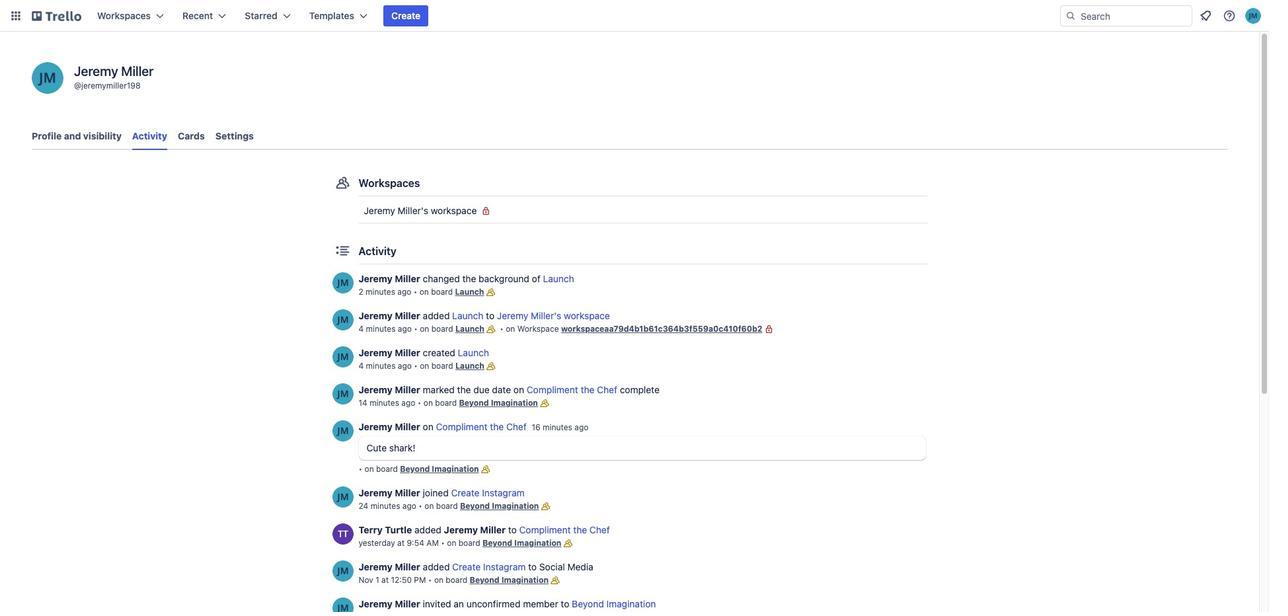 Task type: locate. For each thing, give the bounding box(es) containing it.
miller up jeremymiller198
[[121, 63, 154, 79]]

24
[[359, 501, 368, 511]]

unconfirmed
[[467, 598, 521, 609]]

the up 16 minutes ago link
[[581, 384, 595, 395]]

0 vertical spatial at
[[397, 538, 405, 548]]

settings link
[[215, 124, 254, 148]]

jeremy miller marked the due date on compliment the chef complete
[[359, 384, 660, 395]]

miller
[[121, 63, 154, 79], [395, 273, 420, 284], [395, 310, 420, 321], [395, 347, 420, 358], [395, 384, 420, 395], [395, 421, 420, 432], [395, 487, 420, 498], [480, 524, 506, 535], [395, 561, 420, 572], [395, 598, 420, 609]]

at down turtle
[[397, 538, 405, 548]]

1 vertical spatial create instagram link
[[452, 561, 526, 572]]

on down changed
[[420, 287, 429, 297]]

imagination
[[491, 398, 538, 408], [432, 464, 479, 474], [492, 501, 539, 511], [514, 538, 561, 548], [502, 575, 549, 585], [606, 598, 656, 609]]

joined
[[423, 487, 449, 498]]

1 horizontal spatial workspace
[[564, 310, 610, 321]]

0 vertical spatial create instagram link
[[451, 487, 525, 498]]

jeremy for jeremy miller added launch to jeremy miller's workspace
[[359, 310, 393, 321]]

1 vertical spatial compliment
[[436, 421, 488, 432]]

starred button
[[237, 5, 299, 26]]

minutes right 14
[[370, 398, 399, 408]]

all members of the workspace can see and edit this board. image down background
[[484, 286, 497, 299]]

ago
[[397, 287, 411, 297], [398, 324, 412, 334], [398, 361, 412, 371], [401, 398, 415, 408], [575, 422, 589, 432], [402, 501, 416, 511]]

on
[[420, 287, 429, 297], [420, 324, 429, 334], [506, 324, 515, 334], [420, 361, 429, 371], [514, 384, 524, 395], [424, 398, 433, 408], [423, 421, 433, 432], [365, 464, 374, 474], [425, 501, 434, 511], [447, 538, 456, 548], [434, 575, 444, 585]]

beyond imagination link for to
[[483, 538, 561, 548]]

1 vertical spatial at
[[381, 575, 389, 585]]

beyond imagination link up social
[[483, 538, 561, 548]]

workspace
[[517, 324, 559, 334]]

compliment up 16 minutes ago link
[[527, 384, 578, 395]]

jeremy inside jeremy miller @ jeremymiller198
[[74, 63, 118, 79]]

all members of the workspace can see and edit this board. image up social
[[539, 500, 552, 513]]

1 horizontal spatial miller's
[[531, 310, 561, 321]]

switch to… image
[[9, 9, 22, 22]]

recent button
[[175, 5, 234, 26]]

beyond down jeremy miller added create instagram to social media
[[470, 575, 499, 585]]

• on workspace workspaceaa79d4b1b61c364b3f559a0c410f60b2
[[498, 324, 763, 334]]

chef left complete
[[597, 384, 617, 395]]

beyond down "due" on the bottom
[[459, 398, 489, 408]]

1 vertical spatial jeremy miller (jeremymiller198) image
[[332, 487, 353, 508]]

beyond imagination link
[[459, 398, 538, 408], [400, 464, 479, 474], [460, 501, 539, 511], [483, 538, 561, 548], [470, 575, 549, 585], [572, 598, 656, 609]]

workspace up '• on workspace workspaceaa79d4b1b61c364b3f559a0c410f60b2'
[[564, 310, 610, 321]]

jeremy for jeremy miller's workspace
[[364, 205, 395, 216]]

instagram for joined
[[482, 487, 525, 498]]

4 minutes ago • on board launch down jeremy miller created launch
[[359, 361, 484, 371]]

on down the marked on the left of page
[[424, 398, 433, 408]]

beyond imagination link down date
[[459, 398, 538, 408]]

beyond imagination link for jeremy miller joined create instagram
[[460, 501, 539, 511]]

all members of the workspace can see and edit this board. image for to
[[484, 323, 498, 336]]

• up jeremy miller created launch
[[414, 324, 418, 334]]

minutes
[[366, 287, 395, 297], [366, 324, 396, 334], [366, 361, 396, 371], [370, 398, 399, 408], [543, 422, 572, 432], [371, 501, 400, 511]]

0 vertical spatial workspace
[[431, 205, 477, 216]]

1 4 from the top
[[359, 324, 364, 334]]

workspace
[[431, 205, 477, 216], [564, 310, 610, 321]]

launch link
[[543, 273, 574, 284], [455, 287, 484, 297], [452, 310, 483, 321], [455, 324, 484, 334], [458, 347, 489, 358], [455, 361, 484, 371]]

0 vertical spatial create
[[391, 10, 421, 21]]

jeremy for jeremy miller invited an unconfirmed member to beyond imagination
[[359, 598, 393, 609]]

miller inside jeremy miller @ jeremymiller198
[[121, 63, 154, 79]]

1 horizontal spatial all members of the workspace can see and edit this board. image
[[539, 500, 552, 513]]

minutes up jeremy miller created launch
[[366, 324, 396, 334]]

board down the cute shark!
[[376, 464, 398, 474]]

added down "2 minutes ago • on board launch"
[[423, 310, 450, 321]]

board down jeremy miller added create instagram to social media
[[446, 575, 467, 585]]

miller for jeremy miller added launch to jeremy miller's workspace
[[395, 310, 420, 321]]

4 down the 2
[[359, 324, 364, 334]]

miller down 12:50
[[395, 598, 420, 609]]

4
[[359, 324, 364, 334], [359, 361, 364, 371]]

starred
[[245, 10, 277, 21]]

minutes right the 2
[[366, 287, 395, 297]]

miller up shark! on the left bottom
[[395, 421, 420, 432]]

0 vertical spatial workspaces
[[97, 10, 151, 21]]

an
[[454, 598, 464, 609]]

workspaces up the jeremy miller's workspace
[[359, 177, 420, 189]]

0 vertical spatial miller's
[[398, 205, 428, 216]]

create
[[391, 10, 421, 21], [451, 487, 480, 498], [452, 561, 481, 572]]

0 vertical spatial jeremy miller (jeremymiller198) image
[[332, 383, 353, 405]]

jeremy miller's workspace link
[[359, 200, 927, 221], [497, 310, 610, 321]]

terry turtle added jeremy miller to compliment the chef
[[359, 524, 610, 535]]

0 notifications image
[[1198, 8, 1214, 24]]

on up jeremy miller created launch
[[420, 324, 429, 334]]

1 vertical spatial instagram
[[483, 561, 526, 572]]

• down jeremy miller changed the background of launch
[[414, 287, 417, 297]]

jeremy miller (jeremymiller198) image
[[1245, 8, 1261, 24], [32, 62, 63, 94], [332, 272, 353, 293], [332, 309, 353, 331], [332, 346, 353, 368], [332, 420, 353, 442], [332, 561, 353, 582]]

1 vertical spatial workspaces
[[359, 177, 420, 189]]

ago right the 2
[[397, 287, 411, 297]]

date
[[492, 384, 511, 395]]

nov
[[359, 575, 373, 585]]

•
[[414, 287, 417, 297], [414, 324, 418, 334], [500, 324, 504, 334], [414, 361, 418, 371], [418, 398, 421, 408], [359, 464, 362, 474], [419, 501, 422, 511], [441, 538, 445, 548], [428, 575, 432, 585]]

created
[[423, 347, 455, 358]]

ago for joined
[[402, 501, 416, 511]]

marked
[[423, 384, 455, 395]]

2 vertical spatial compliment
[[519, 524, 571, 535]]

4 up 14
[[359, 361, 364, 371]]

instagram up "jeremy miller invited an unconfirmed member to beyond imagination"
[[483, 561, 526, 572]]

the right changed
[[462, 273, 476, 284]]

1 vertical spatial 4 minutes ago • on board launch
[[359, 361, 484, 371]]

all members of the workspace can see and edit this board. image for complete
[[538, 397, 551, 410]]

miller up 12:50
[[395, 561, 420, 572]]

turtle
[[385, 524, 412, 535]]

0 vertical spatial all members of the workspace can see and edit this board. image
[[484, 360, 498, 373]]

minutes for changed the background of
[[366, 287, 395, 297]]

added
[[423, 310, 450, 321], [415, 524, 441, 535], [423, 561, 450, 572]]

on down cute
[[365, 464, 374, 474]]

1 vertical spatial all members of the workspace can see and edit this board. image
[[539, 500, 552, 513]]

1 vertical spatial create
[[451, 487, 480, 498]]

profile
[[32, 130, 62, 141]]

minutes right 24
[[371, 501, 400, 511]]

templates
[[309, 10, 354, 21]]

workspace left sm icon
[[431, 205, 477, 216]]

ago right 16
[[575, 422, 589, 432]]

on left workspace
[[506, 324, 515, 334]]

all members of the workspace can see and edit this board. image
[[484, 360, 498, 373], [539, 500, 552, 513], [561, 537, 575, 550]]

terry turtle (terryturtle) image
[[332, 524, 353, 545]]

2 vertical spatial create
[[452, 561, 481, 572]]

yesterday at 9:54 am • on board beyond imagination
[[359, 538, 561, 548]]

miller for jeremy miller joined create instagram
[[395, 487, 420, 498]]

0 vertical spatial instagram
[[482, 487, 525, 498]]

minutes up 14 minutes ago link
[[366, 361, 396, 371]]

create for joined
[[451, 487, 480, 498]]

activity up the 2
[[359, 245, 397, 257]]

added up am
[[415, 524, 441, 535]]

board down terry turtle added jeremy miller to compliment the chef at the left bottom of page
[[459, 538, 480, 548]]

ago for marked the due date on
[[401, 398, 415, 408]]

back to home image
[[32, 5, 81, 26]]

all members of the workspace can see and edit this board. image up "due" on the bottom
[[484, 360, 498, 373]]

1 vertical spatial jeremy miller's workspace link
[[497, 310, 610, 321]]

1 vertical spatial 4
[[359, 361, 364, 371]]

jeremy for jeremy miller created launch
[[359, 347, 393, 358]]

instagram up terry turtle added jeremy miller to compliment the chef at the left bottom of page
[[482, 487, 525, 498]]

create instagram link up terry turtle added jeremy miller to compliment the chef at the left bottom of page
[[451, 487, 525, 498]]

jeremy for jeremy miller added create instagram to social media
[[359, 561, 393, 572]]

to
[[486, 310, 495, 321], [508, 524, 517, 535], [528, 561, 537, 572], [561, 598, 569, 609]]

2 vertical spatial compliment the chef link
[[519, 524, 610, 535]]

all members of the workspace can see and edit this board. image down the jeremy miller added launch to jeremy miller's workspace
[[484, 323, 498, 336]]

miller for jeremy miller @ jeremymiller198
[[121, 63, 154, 79]]

primary element
[[0, 0, 1269, 32]]

workspaces
[[97, 10, 151, 21], [359, 177, 420, 189]]

compliment the chef link up social
[[519, 524, 610, 535]]

compliment down '14 minutes ago • on board beyond imagination'
[[436, 421, 488, 432]]

0 vertical spatial compliment the chef link
[[527, 384, 617, 395]]

0 vertical spatial 4 minutes ago • on board launch
[[359, 324, 484, 334]]

all members of the workspace can see and edit this board. image for to social media
[[549, 574, 562, 587]]

1 vertical spatial workspace
[[564, 310, 610, 321]]

yesterday at 9:54 am link
[[359, 538, 439, 548]]

board
[[431, 287, 453, 297], [431, 324, 453, 334], [431, 361, 453, 371], [435, 398, 457, 408], [376, 464, 398, 474], [436, 501, 458, 511], [459, 538, 480, 548], [446, 575, 467, 585]]

1 vertical spatial chef
[[506, 421, 527, 432]]

miller left created
[[395, 347, 420, 358]]

0 horizontal spatial all members of the workspace can see and edit this board. image
[[484, 360, 498, 373]]

all members of the workspace can see and edit this board. image up 'media'
[[561, 537, 575, 550]]

board down changed
[[431, 287, 453, 297]]

jeremy for jeremy miller marked the due date on compliment the chef complete
[[359, 384, 393, 395]]

1 vertical spatial miller's
[[531, 310, 561, 321]]

at right 1
[[381, 575, 389, 585]]

all members of the workspace can see and edit this board. image
[[484, 286, 497, 299], [484, 323, 498, 336], [538, 397, 551, 410], [479, 463, 492, 476], [549, 574, 562, 587], [549, 611, 562, 612]]

2 vertical spatial jeremy miller (jeremymiller198) image
[[332, 598, 353, 612]]

chef up 'media'
[[590, 524, 610, 535]]

compliment the chef link down "due" on the bottom
[[436, 421, 527, 432]]

workspaces inside 'dropdown button'
[[97, 10, 151, 21]]

instagram
[[482, 487, 525, 498], [483, 561, 526, 572]]

this workspace is private. it's not indexed or visible to those outside the workspace. image
[[763, 323, 776, 336]]

board down created
[[431, 361, 453, 371]]

beyond imagination link up terry turtle added jeremy miller to compliment the chef at the left bottom of page
[[460, 501, 539, 511]]

1 vertical spatial compliment the chef link
[[436, 421, 527, 432]]

miller up "2 minutes ago • on board launch"
[[395, 273, 420, 284]]

ago up turtle
[[402, 501, 416, 511]]

14
[[359, 398, 367, 408]]

am
[[427, 538, 439, 548]]

miller up 24 minutes ago link
[[395, 487, 420, 498]]

board down the marked on the left of page
[[435, 398, 457, 408]]

2 4 minutes ago • on board launch from the top
[[359, 361, 484, 371]]

0 vertical spatial compliment
[[527, 384, 578, 395]]

beyond imagination link up "jeremy miller invited an unconfirmed member to beyond imagination"
[[470, 575, 549, 585]]

member
[[523, 598, 558, 609]]

workspaces button
[[89, 5, 172, 26]]

sm image
[[479, 204, 493, 217]]

workspaces up jeremy miller @ jeremymiller198
[[97, 10, 151, 21]]

• down the jeremy miller added launch to jeremy miller's workspace
[[500, 324, 504, 334]]

24 minutes ago • on board beyond imagination
[[359, 501, 539, 511]]

workspaceaa79d4b1b61c364b3f559a0c410f60b2
[[561, 324, 763, 334]]

0 horizontal spatial workspaces
[[97, 10, 151, 21]]

create button
[[383, 5, 428, 26]]

all members of the workspace can see and edit this board. image for launch
[[484, 360, 498, 373]]

added up pm in the left of the page
[[423, 561, 450, 572]]

activity
[[132, 130, 167, 141], [359, 245, 397, 257]]

at
[[397, 538, 405, 548], [381, 575, 389, 585]]

minutes right 16
[[543, 422, 572, 432]]

miller's
[[398, 205, 428, 216], [531, 310, 561, 321]]

compliment the chef link
[[527, 384, 617, 395], [436, 421, 527, 432], [519, 524, 610, 535]]

miller up 14 minutes ago link
[[395, 384, 420, 395]]

1 jeremy miller (jeremymiller198) image from the top
[[332, 383, 353, 405]]

3 jeremy miller (jeremymiller198) image from the top
[[332, 598, 353, 612]]

all members of the workspace can see and edit this board. image up 16
[[538, 397, 551, 410]]

create instagram link
[[451, 487, 525, 498], [452, 561, 526, 572]]

2 vertical spatial all members of the workspace can see and edit this board. image
[[561, 537, 575, 550]]

and
[[64, 130, 81, 141]]

social
[[539, 561, 565, 572]]

0 horizontal spatial miller's
[[398, 205, 428, 216]]

4 minutes ago • on board launch
[[359, 324, 484, 334], [359, 361, 484, 371]]

compliment the chef link for on
[[436, 421, 527, 432]]

9:54
[[407, 538, 424, 548]]

0 vertical spatial added
[[423, 310, 450, 321]]

added for terry turtle
[[415, 524, 441, 535]]

media
[[567, 561, 593, 572]]

all members of the workspace can see and edit this board. image for jeremy miller changed the background of launch
[[484, 286, 497, 299]]

2 horizontal spatial all members of the workspace can see and edit this board. image
[[561, 537, 575, 550]]

14 minutes ago link
[[359, 398, 415, 408]]

beyond down shark! on the left bottom
[[400, 464, 430, 474]]

1 horizontal spatial at
[[397, 538, 405, 548]]

jeremy
[[74, 63, 118, 79], [364, 205, 395, 216], [359, 273, 393, 284], [359, 310, 393, 321], [497, 310, 528, 321], [359, 347, 393, 358], [359, 384, 393, 395], [359, 421, 393, 432], [359, 487, 393, 498], [444, 524, 478, 535], [359, 561, 393, 572], [359, 598, 393, 609]]

jeremy miller @ jeremymiller198
[[74, 63, 154, 91]]

complete
[[620, 384, 660, 395]]

miller down "2 minutes ago • on board launch"
[[395, 310, 420, 321]]

2 vertical spatial chef
[[590, 524, 610, 535]]

2 jeremy miller (jeremymiller198) image from the top
[[332, 487, 353, 508]]

compliment up social
[[519, 524, 571, 535]]

1 horizontal spatial activity
[[359, 245, 397, 257]]

0 vertical spatial 4
[[359, 324, 364, 334]]

ago for changed the background of
[[397, 287, 411, 297]]

1 vertical spatial added
[[415, 524, 441, 535]]

on down joined
[[425, 501, 434, 511]]

0 horizontal spatial activity
[[132, 130, 167, 141]]

shark!
[[389, 442, 415, 453]]

chef left 16
[[506, 421, 527, 432]]

cards link
[[178, 124, 205, 148]]

compliment
[[527, 384, 578, 395], [436, 421, 488, 432], [519, 524, 571, 535]]

launch
[[543, 273, 574, 284], [455, 287, 484, 297], [452, 310, 483, 321], [455, 324, 484, 334], [458, 347, 489, 358], [455, 361, 484, 371]]

beyond imagination link for complete
[[459, 398, 538, 408]]

nov 1 at 12:50 pm link
[[359, 575, 426, 585]]

jeremy miller (jeremymiller198) image
[[332, 383, 353, 405], [332, 487, 353, 508], [332, 598, 353, 612]]

jeremy miller on compliment the chef 16 minutes ago
[[359, 421, 589, 432]]

2
[[359, 287, 363, 297]]

pm
[[414, 575, 426, 585]]

chef
[[597, 384, 617, 395], [506, 421, 527, 432], [590, 524, 610, 535]]

board down jeremy miller joined create instagram
[[436, 501, 458, 511]]

0 vertical spatial activity
[[132, 130, 167, 141]]

all members of the workspace can see and edit this board. image down social
[[549, 574, 562, 587]]



Task type: describe. For each thing, give the bounding box(es) containing it.
beyond down terry turtle added jeremy miller to compliment the chef at the left bottom of page
[[483, 538, 512, 548]]

Search field
[[1076, 6, 1192, 26]]

settings
[[215, 130, 254, 141]]

2 vertical spatial added
[[423, 561, 450, 572]]

due
[[473, 384, 490, 395]]

nov 1 at 12:50 pm • on board beyond imagination
[[359, 575, 549, 585]]

16
[[532, 422, 541, 432]]

jeremy miller added launch to jeremy miller's workspace
[[359, 310, 610, 321]]

cards
[[178, 130, 205, 141]]

miller for jeremy miller marked the due date on compliment the chef complete
[[395, 384, 420, 395]]

miller for jeremy miller created launch
[[395, 347, 420, 358]]

jeremy for jeremy miller joined create instagram
[[359, 487, 393, 498]]

cute shark!
[[367, 442, 415, 453]]

• down jeremy miller created launch
[[414, 361, 418, 371]]

activity link
[[132, 124, 167, 150]]

• right 14 minutes ago link
[[418, 398, 421, 408]]

1 vertical spatial activity
[[359, 245, 397, 257]]

workspaceaa79d4b1b61c364b3f559a0c410f60b2 link
[[561, 324, 763, 334]]

cute
[[367, 442, 387, 453]]

create instagram link for added
[[452, 561, 526, 572]]

jeremymiller198
[[81, 81, 141, 91]]

miller for jeremy miller added create instagram to social media
[[395, 561, 420, 572]]

2 minutes ago • on board launch
[[359, 287, 484, 297]]

create inside button
[[391, 10, 421, 21]]

to left social
[[528, 561, 537, 572]]

• right am
[[441, 538, 445, 548]]

14 minutes ago • on board beyond imagination
[[359, 398, 538, 408]]

jeremy miller's workspace
[[364, 205, 477, 216]]

miller for jeremy miller on compliment the chef 16 minutes ago
[[395, 421, 420, 432]]

all members of the workspace can see and edit this board. image down jeremy miller on compliment the chef 16 minutes ago
[[479, 463, 492, 476]]

0 vertical spatial chef
[[597, 384, 617, 395]]

jeremy miller invited an unconfirmed member to beyond imagination
[[359, 598, 656, 609]]

create for added
[[452, 561, 481, 572]]

jeremy miller created launch
[[359, 347, 489, 358]]

miller for jeremy miller invited an unconfirmed member to beyond imagination
[[395, 598, 420, 609]]

1
[[376, 575, 379, 585]]

the up 'media'
[[573, 524, 587, 535]]

0 horizontal spatial at
[[381, 575, 389, 585]]

on right am
[[447, 538, 456, 548]]

on down jeremy miller created launch
[[420, 361, 429, 371]]

minutes for joined
[[371, 501, 400, 511]]

on right pm in the left of the page
[[434, 575, 444, 585]]

changed
[[423, 273, 460, 284]]

jeremy miller (jeremymiller198) image for marked the due date on
[[332, 383, 353, 405]]

profile and visibility
[[32, 130, 122, 141]]

jeremy miller joined create instagram
[[359, 487, 525, 498]]

to right member
[[561, 598, 569, 609]]

all members of the workspace can see and edit this board. image for create instagram
[[539, 500, 552, 513]]

ago up jeremy miller created launch
[[398, 324, 412, 334]]

0 vertical spatial jeremy miller's workspace link
[[359, 200, 927, 221]]

0 horizontal spatial workspace
[[431, 205, 477, 216]]

the down date
[[490, 421, 504, 432]]

• down jeremy miller joined create instagram
[[419, 501, 422, 511]]

beyond imagination link down 'media'
[[572, 598, 656, 609]]

beyond up terry turtle added jeremy miller to compliment the chef at the left bottom of page
[[460, 501, 490, 511]]

ago inside jeremy miller on compliment the chef 16 minutes ago
[[575, 422, 589, 432]]

the left "due" on the bottom
[[457, 384, 471, 395]]

1 4 minutes ago • on board launch from the top
[[359, 324, 484, 334]]

jeremy for jeremy miller @ jeremymiller198
[[74, 63, 118, 79]]

12:50
[[391, 575, 412, 585]]

to up jeremy miller added create instagram to social media
[[508, 524, 517, 535]]

jeremy miller (jeremymiller198) image for invited an unconfirmed member to
[[332, 598, 353, 612]]

minutes for created
[[366, 361, 396, 371]]

• on board beyond imagination
[[359, 464, 479, 474]]

profile and visibility link
[[32, 124, 122, 148]]

compliment the chef link for marked the due date on
[[527, 384, 617, 395]]

of
[[532, 273, 541, 284]]

added for jeremy miller
[[423, 310, 450, 321]]

• up 24
[[359, 464, 362, 474]]

2 4 from the top
[[359, 361, 364, 371]]

instagram for added
[[483, 561, 526, 572]]

@
[[74, 81, 81, 91]]

all members of the workspace can see and edit this board. image down member
[[549, 611, 562, 612]]

create instagram link for joined
[[451, 487, 525, 498]]

on down '14 minutes ago • on board beyond imagination'
[[423, 421, 433, 432]]

terry
[[359, 524, 383, 535]]

board up created
[[431, 324, 453, 334]]

on right date
[[514, 384, 524, 395]]

minutes inside jeremy miller on compliment the chef 16 minutes ago
[[543, 422, 572, 432]]

visibility
[[83, 130, 122, 141]]

jeremy miller changed the background of launch
[[359, 273, 574, 284]]

jeremy miller added create instagram to social media
[[359, 561, 593, 572]]

minutes for marked the due date on
[[370, 398, 399, 408]]

jeremy for jeremy miller on compliment the chef 16 minutes ago
[[359, 421, 393, 432]]

1 horizontal spatial workspaces
[[359, 177, 420, 189]]

recent
[[182, 10, 213, 21]]

open information menu image
[[1223, 9, 1236, 22]]

16 minutes ago link
[[532, 422, 589, 432]]

invited
[[423, 598, 451, 609]]

yesterday
[[359, 538, 395, 548]]

templates button
[[301, 5, 375, 26]]

beyond imagination link for to social media
[[470, 575, 549, 585]]

beyond imagination link up jeremy miller joined create instagram
[[400, 464, 479, 474]]

to down background
[[486, 310, 495, 321]]

ago for created
[[398, 361, 412, 371]]

jeremy miller (jeremymiller198) image for joined
[[332, 487, 353, 508]]

• right pm in the left of the page
[[428, 575, 432, 585]]

beyond down 'media'
[[572, 598, 604, 609]]

24 minutes ago link
[[359, 501, 416, 511]]

miller up yesterday at 9:54 am • on board beyond imagination
[[480, 524, 506, 535]]

jeremy for jeremy miller changed the background of launch
[[359, 273, 393, 284]]

background
[[479, 273, 529, 284]]

search image
[[1066, 11, 1076, 21]]

miller for jeremy miller changed the background of launch
[[395, 273, 420, 284]]



Task type: vqa. For each thing, say whether or not it's contained in the screenshot.
All members of the Workspace can see and edit this board. image
yes



